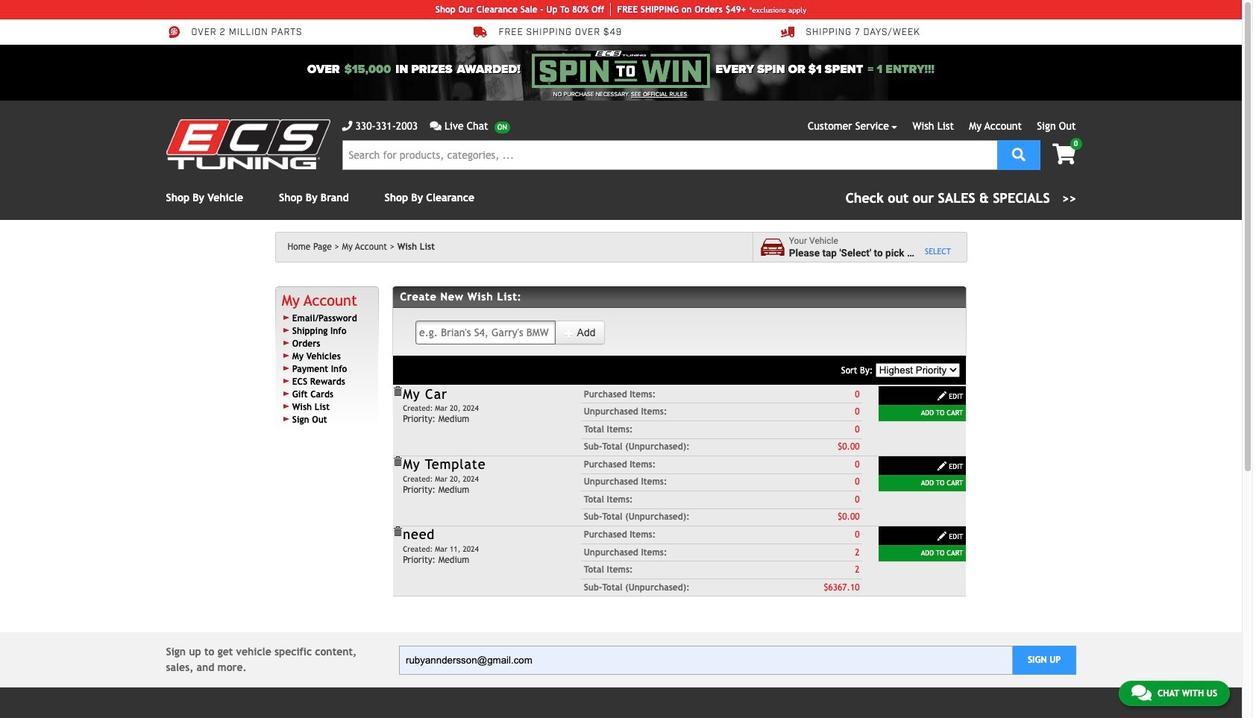 Task type: locate. For each thing, give the bounding box(es) containing it.
comments image
[[1131, 684, 1151, 702]]

ecs tuning 'spin to win' contest logo image
[[532, 51, 710, 88]]

shopping cart image
[[1052, 144, 1076, 165]]

1 vertical spatial delete image
[[392, 457, 403, 467]]

delete image
[[392, 386, 403, 397], [392, 457, 403, 467]]

2 vertical spatial white image
[[937, 461, 947, 471]]

white image
[[564, 328, 575, 339], [937, 391, 947, 401], [937, 461, 947, 471]]

0 vertical spatial delete image
[[392, 386, 403, 397]]

Email email field
[[399, 646, 1013, 675]]

1 vertical spatial white image
[[937, 391, 947, 401]]

white image
[[937, 531, 947, 542]]



Task type: describe. For each thing, give the bounding box(es) containing it.
phone image
[[342, 121, 352, 131]]

search image
[[1012, 147, 1025, 161]]

Search text field
[[342, 140, 997, 170]]

ecs tuning image
[[166, 119, 330, 169]]

1 delete image from the top
[[392, 386, 403, 397]]

e.g. Brian's S4, Garry's BMW E92...etc text field
[[415, 321, 556, 345]]

2 delete image from the top
[[392, 457, 403, 467]]

white image for 1st delete icon from the bottom
[[937, 461, 947, 471]]

white image for 2nd delete icon from the bottom
[[937, 391, 947, 401]]

0 vertical spatial white image
[[564, 328, 575, 339]]

delete image
[[392, 527, 403, 537]]

comments image
[[430, 121, 442, 131]]



Task type: vqa. For each thing, say whether or not it's contained in the screenshot.
the bottom Delete icon
yes



